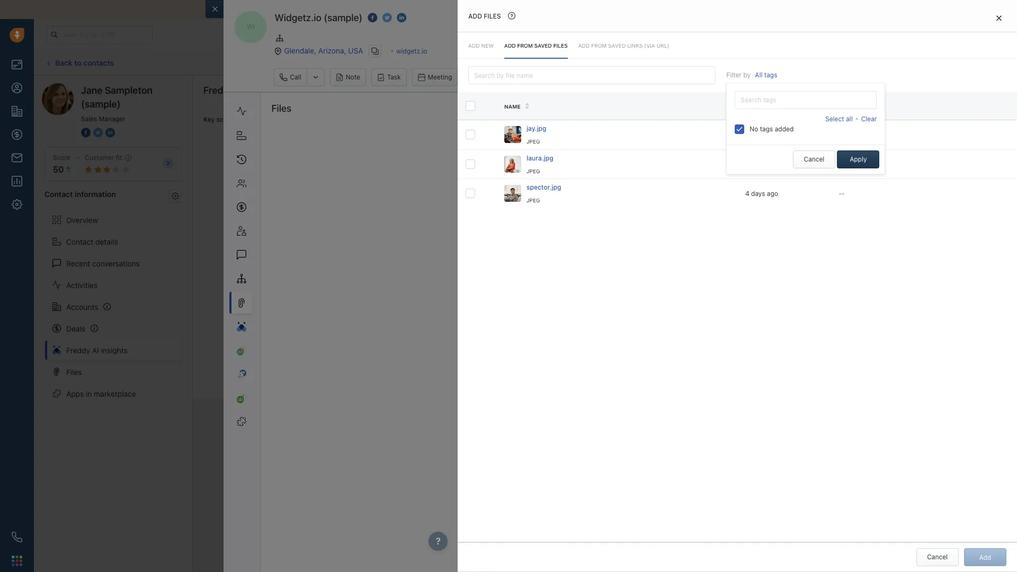 Task type: locate. For each thing, give the bounding box(es) containing it.
tab list
[[458, 32, 1018, 59]]

1 horizontal spatial from
[[592, 42, 607, 49]]

widgetz.io
[[275, 12, 322, 23]]

2 -- from the top
[[839, 190, 845, 198]]

from inside add from saved files link
[[518, 42, 533, 49]]

jpeg down jay.jpg link
[[527, 138, 540, 145]]

0 horizontal spatial freddy
[[66, 346, 90, 355]]

saved
[[535, 42, 552, 49], [609, 42, 626, 49]]

1 horizontal spatial cancel button
[[917, 549, 959, 567]]

deals
[[66, 324, 85, 333]]

of
[[486, 5, 493, 14]]

2 ago from the top
[[767, 190, 779, 198]]

call link down (via
[[629, 54, 662, 72]]

0 vertical spatial in
[[770, 31, 775, 38]]

1 horizontal spatial files
[[554, 42, 568, 49]]

call inside 'dialog'
[[290, 73, 301, 81]]

1 vertical spatial freddy ai insights
[[66, 346, 128, 355]]

3 jpeg from the top
[[527, 197, 540, 204]]

add left of
[[469, 12, 482, 20]]

1 horizontal spatial files
[[272, 103, 292, 114]]

sales activities down plans
[[851, 59, 896, 67]]

add up available.
[[505, 42, 516, 49]]

refresh.
[[560, 59, 583, 67]]

Search tags text field
[[735, 91, 877, 109]]

1 4 days ago from the top
[[746, 131, 779, 139]]

task button down the ends
[[743, 54, 779, 72]]

0 vertical spatial freddy
[[204, 85, 234, 96]]

links
[[628, 42, 643, 49]]

1 vertical spatial 4
[[746, 190, 750, 198]]

2 vertical spatial days
[[752, 190, 766, 198]]

0 vertical spatial ago
[[767, 131, 779, 139]]

in right apps
[[86, 389, 92, 398]]

score
[[53, 154, 70, 162]]

jpeg for spector.jpg
[[527, 197, 540, 204]]

call down (via
[[645, 59, 656, 67]]

jane sampleton (sample) sales manager
[[81, 85, 153, 123]]

cancel button
[[793, 150, 836, 168], [917, 549, 959, 567]]

and
[[403, 5, 416, 14]]

(sample) left facebook circled image
[[324, 12, 363, 23]]

task button down widgetz.io link at left
[[371, 69, 407, 87]]

phone image
[[12, 532, 22, 543]]

1 saved from the left
[[535, 42, 552, 49]]

by
[[744, 71, 751, 79]]

1 horizontal spatial sales
[[479, 74, 496, 82]]

contact
[[45, 190, 73, 199], [66, 237, 93, 246]]

1 horizontal spatial saved
[[609, 42, 626, 49]]

contact for contact details
[[66, 237, 93, 246]]

possible
[[273, 116, 299, 124]]

0 horizontal spatial activities
[[497, 74, 524, 82]]

--
[[839, 160, 845, 168], [839, 190, 845, 198]]

sales down updates
[[479, 74, 496, 82]]

sales inside jane sampleton (sample) sales manager
[[81, 115, 97, 123]]

0 horizontal spatial meeting button
[[412, 69, 458, 87]]

0 horizontal spatial (sample)
[[81, 99, 121, 110]]

1 vertical spatial task
[[387, 73, 401, 81]]

usa
[[348, 46, 363, 55]]

1 horizontal spatial meeting button
[[784, 54, 830, 72]]

0 vertical spatial task
[[759, 59, 773, 67]]

facebook circled image
[[368, 12, 378, 23]]

1 4 from the top
[[746, 131, 750, 139]]

ago for jay.jpg
[[767, 131, 779, 139]]

call for the rightmost call link call button
[[645, 59, 656, 67]]

recent
[[66, 259, 90, 268]]

1 vertical spatial insights
[[101, 346, 128, 355]]

from inside add from saved links (via url) link
[[592, 42, 607, 49]]

0 horizontal spatial cancel
[[804, 155, 825, 163]]

2 dialog from the left
[[458, 0, 1018, 572]]

1 vertical spatial ago
[[767, 190, 779, 198]]

from for add from saved links (via url)
[[592, 42, 607, 49]]

from up updates available. click to refresh. link at the top
[[518, 42, 533, 49]]

0 vertical spatial call
[[645, 59, 656, 67]]

facebook circled image
[[81, 127, 91, 138]]

tags
[[765, 71, 778, 79], [760, 125, 774, 133]]

apps in marketplace
[[66, 389, 136, 398]]

2 jpeg from the top
[[527, 168, 540, 174]]

ai up the apps in marketplace
[[92, 346, 99, 355]]

1 horizontal spatial call
[[645, 59, 656, 67]]

apply
[[850, 155, 867, 163]]

freddy ai insights down the deals
[[66, 346, 128, 355]]

question circled image
[[506, 8, 518, 23]]

sales
[[851, 59, 867, 67], [479, 74, 496, 82], [81, 115, 97, 123]]

0 horizontal spatial ai
[[92, 346, 99, 355]]

insights up the marketplace
[[101, 346, 128, 355]]

tab list containing add new
[[458, 32, 1018, 59]]

Search your CRM... text field
[[47, 26, 153, 44]]

connect your mailbox link
[[239, 5, 317, 14]]

2 vertical spatial sales
[[81, 115, 97, 123]]

1 horizontal spatial cancel
[[928, 553, 948, 561]]

files up possible
[[272, 103, 292, 114]]

0 horizontal spatial from
[[518, 42, 533, 49]]

0 vertical spatial 4
[[746, 131, 750, 139]]

freddy ai insights up factors
[[204, 85, 282, 96]]

1 vertical spatial sales
[[479, 74, 496, 82]]

what's new image
[[941, 32, 948, 39]]

0 horizontal spatial insights
[[101, 346, 128, 355]]

2 saved from the left
[[609, 42, 626, 49]]

add left new
[[469, 42, 480, 49]]

1 horizontal spatial activities
[[869, 59, 896, 67]]

1 horizontal spatial call button
[[629, 54, 662, 72]]

Search by file name text field
[[469, 66, 716, 84]]

0 vertical spatial files
[[484, 12, 501, 20]]

insights
[[248, 85, 282, 96], [101, 346, 128, 355]]

add for add from saved files
[[505, 42, 516, 49]]

your trial ends in 21 days
[[728, 31, 797, 38]]

1 vertical spatial jpeg
[[527, 168, 540, 174]]

0 horizontal spatial call button
[[274, 69, 307, 87]]

call button down (via
[[629, 54, 662, 72]]

1 horizontal spatial task
[[759, 59, 773, 67]]

sales activities down updates
[[479, 74, 524, 82]]

saved up click
[[535, 42, 552, 49]]

0 vertical spatial jpeg
[[527, 138, 540, 145]]

saved left links
[[609, 42, 626, 49]]

contact details
[[66, 237, 118, 246]]

0 horizontal spatial freddy ai insights
[[66, 346, 128, 355]]

2 vertical spatial jpeg
[[527, 197, 540, 204]]

50 button
[[53, 165, 72, 174]]

add for add new
[[469, 42, 480, 49]]

tags right the all on the right top
[[765, 71, 778, 79]]

glendale,
[[284, 46, 316, 55]]

clear link
[[862, 114, 877, 123]]

-- down apply button
[[839, 190, 845, 198]]

0 vertical spatial activities
[[869, 59, 896, 67]]

1 horizontal spatial in
[[770, 31, 775, 38]]

conversations.
[[515, 5, 567, 14]]

dialog
[[206, 0, 1018, 572], [458, 0, 1018, 572]]

to right click
[[552, 59, 558, 67]]

1 horizontal spatial freddy
[[204, 85, 234, 96]]

to
[[317, 5, 325, 14], [74, 58, 81, 67], [552, 59, 558, 67]]

(sample) inside 'dialog'
[[324, 12, 363, 23]]

apps
[[66, 389, 84, 398]]

task down widgetz.io link at left
[[387, 73, 401, 81]]

to right back
[[74, 58, 81, 67]]

ai up the key scoring factors
[[236, 85, 245, 96]]

add files
[[469, 12, 501, 20]]

1 horizontal spatial insights
[[248, 85, 282, 96]]

sales down plans
[[851, 59, 867, 67]]

2 4 days ago from the top
[[746, 190, 779, 198]]

4 days ago
[[746, 131, 779, 139], [746, 190, 779, 198]]

1 vertical spatial cancel
[[928, 553, 948, 561]]

1 vertical spatial in
[[86, 389, 92, 398]]

1 vertical spatial contact
[[66, 237, 93, 246]]

4 for jay.jpg
[[746, 131, 750, 139]]

call
[[645, 59, 656, 67], [290, 73, 301, 81]]

-- for spector.jpg
[[839, 190, 845, 198]]

contacts
[[83, 58, 114, 67]]

jay.jpg
[[527, 125, 547, 133]]

clear
[[862, 115, 877, 123]]

0 horizontal spatial sales
[[81, 115, 97, 123]]

days
[[784, 31, 797, 38], [752, 131, 766, 139], [752, 190, 766, 198]]

days for spector.jpg
[[752, 190, 766, 198]]

jpeg
[[527, 138, 540, 145], [527, 168, 540, 174], [527, 197, 540, 204]]

sales activities button
[[835, 54, 917, 72], [835, 54, 912, 72], [464, 69, 545, 87], [464, 69, 540, 87]]

meeting
[[800, 59, 824, 67], [428, 73, 452, 81]]

2 from from the left
[[592, 42, 607, 49]]

activities
[[66, 281, 98, 290]]

spector.jpg
[[527, 183, 562, 191]]

(sample) down the jane on the top left
[[81, 99, 121, 110]]

phone element
[[6, 527, 28, 548]]

call link down glendale,
[[274, 69, 307, 87]]

manager
[[99, 115, 125, 123]]

0 vertical spatial 4 days ago
[[746, 131, 779, 139]]

fit
[[116, 154, 122, 162]]

files up refresh.
[[554, 42, 568, 49]]

files up apps
[[66, 368, 82, 377]]

0 horizontal spatial cancel button
[[793, 150, 836, 168]]

0 vertical spatial (sample)
[[324, 12, 363, 23]]

0 vertical spatial contact
[[45, 190, 73, 199]]

freshworks switcher image
[[12, 556, 22, 567]]

(sample)
[[324, 12, 363, 23], [81, 99, 121, 110]]

call down glendale,
[[290, 73, 301, 81]]

0 horizontal spatial call link
[[274, 69, 307, 87]]

contact down 50
[[45, 190, 73, 199]]

from up "email" button
[[592, 42, 607, 49]]

select
[[826, 115, 845, 123]]

widgetz.io
[[397, 47, 427, 55]]

1 vertical spatial days
[[752, 131, 766, 139]]

task button
[[743, 54, 779, 72], [371, 69, 407, 87]]

jpeg down spector.jpg link
[[527, 197, 540, 204]]

0 vertical spatial cancel button
[[793, 150, 836, 168]]

1 vertical spatial call
[[290, 73, 301, 81]]

0 vertical spatial sales activities
[[851, 59, 896, 67]]

-
[[839, 160, 842, 168], [842, 160, 845, 168], [839, 190, 842, 198], [842, 190, 845, 198]]

2 4 from the top
[[746, 190, 750, 198]]

insights up factors
[[248, 85, 282, 96]]

0 horizontal spatial task
[[387, 73, 401, 81]]

0 horizontal spatial call
[[290, 73, 301, 81]]

call button for left call link
[[274, 69, 307, 87]]

saved for links
[[609, 42, 626, 49]]

freddy down the deals
[[66, 346, 90, 355]]

2-
[[444, 5, 452, 14]]

jpeg down laura.jpg link
[[527, 168, 540, 174]]

0 vertical spatial --
[[839, 160, 845, 168]]

jpeg for laura.jpg
[[527, 168, 540, 174]]

1 -- from the top
[[839, 160, 845, 168]]

call button down glendale,
[[274, 69, 307, 87]]

files right sync
[[484, 12, 501, 20]]

1 vertical spatial sales activities
[[479, 74, 524, 82]]

linkedin circled image
[[105, 127, 115, 138]]

4 days ago for jay.jpg
[[746, 131, 779, 139]]

0 vertical spatial insights
[[248, 85, 282, 96]]

1 horizontal spatial call link
[[629, 54, 662, 72]]

sales activities
[[851, 59, 896, 67], [479, 74, 524, 82]]

task up all tags link in the top of the page
[[759, 59, 773, 67]]

0 horizontal spatial saved
[[535, 42, 552, 49]]

0 horizontal spatial sales activities
[[479, 74, 524, 82]]

1 vertical spatial tags
[[760, 125, 774, 133]]

tab panel
[[458, 0, 1018, 572]]

to for connect
[[317, 5, 325, 14]]

0 vertical spatial ai
[[236, 85, 245, 96]]

-- left apply
[[839, 160, 845, 168]]

1 horizontal spatial to
[[317, 5, 325, 14]]

meeting button down widgetz.io link at left
[[412, 69, 458, 87]]

in left '21'
[[770, 31, 775, 38]]

overview
[[66, 215, 98, 225]]

freddy up scoring
[[204, 85, 234, 96]]

1 vertical spatial (sample)
[[81, 99, 121, 110]]

2 horizontal spatial to
[[552, 59, 558, 67]]

1 vertical spatial 4 days ago
[[746, 190, 779, 198]]

0 vertical spatial freddy ai insights
[[204, 85, 282, 96]]

contact up recent
[[66, 237, 93, 246]]

widgetz.io link
[[397, 47, 427, 55]]

1 vertical spatial --
[[839, 190, 845, 198]]

21
[[776, 31, 783, 38]]

1 dialog from the left
[[206, 0, 1018, 572]]

cancel
[[804, 155, 825, 163], [928, 553, 948, 561]]

0 horizontal spatial meeting
[[428, 73, 452, 81]]

sales up facebook circled icon
[[81, 115, 97, 123]]

1 vertical spatial meeting
[[428, 73, 452, 81]]

dialog containing widgetz.io (sample)
[[206, 0, 1018, 572]]

tags right no
[[760, 125, 774, 133]]

1 horizontal spatial task button
[[743, 54, 779, 72]]

0 vertical spatial cancel
[[804, 155, 825, 163]]

to right mailbox
[[317, 5, 325, 14]]

0 vertical spatial days
[[784, 31, 797, 38]]

1 horizontal spatial (sample)
[[324, 12, 363, 23]]

1 from from the left
[[518, 42, 533, 49]]

add up refresh.
[[579, 42, 590, 49]]

1 vertical spatial files
[[554, 42, 568, 49]]

1 vertical spatial cancel button
[[917, 549, 959, 567]]

1 horizontal spatial meeting
[[800, 59, 824, 67]]

cancel for the bottommost cancel button
[[928, 553, 948, 561]]

1 jpeg from the top
[[527, 138, 540, 145]]

0 horizontal spatial files
[[66, 368, 82, 377]]

all tags link
[[755, 71, 778, 79]]

0 vertical spatial meeting
[[800, 59, 824, 67]]

call for left call link's call button
[[290, 73, 301, 81]]

key scoring factors link
[[204, 107, 263, 133]]

meeting button down 'explore'
[[784, 54, 830, 72]]

back
[[55, 58, 72, 67]]

1 vertical spatial activities
[[497, 74, 524, 82]]

freddy ai insights
[[204, 85, 282, 96], [66, 346, 128, 355]]

possible duplicates (0) link
[[273, 107, 344, 133]]

(via
[[645, 42, 655, 49]]

0 vertical spatial files
[[272, 103, 292, 114]]

1 ago from the top
[[767, 131, 779, 139]]

0 vertical spatial sales
[[851, 59, 867, 67]]



Task type: vqa. For each thing, say whether or not it's contained in the screenshot.
first ago from the top
yes



Task type: describe. For each thing, give the bounding box(es) containing it.
explore plans
[[817, 30, 859, 38]]

sampleton
[[105, 85, 153, 96]]

on
[[769, 103, 778, 110]]

back to contacts
[[55, 58, 114, 67]]

contact for contact information
[[45, 190, 73, 199]]

no tags added
[[750, 125, 794, 133]]

1 vertical spatial ai
[[92, 346, 99, 355]]

possible duplicates (0)
[[273, 116, 344, 124]]

added
[[775, 125, 794, 133]]

0 horizontal spatial task button
[[371, 69, 407, 87]]

linkedin circled image
[[397, 12, 407, 23]]

updates available. click to refresh.
[[479, 59, 583, 67]]

1 vertical spatial freddy
[[66, 346, 90, 355]]

4 days ago for spector.jpg
[[746, 190, 779, 198]]

select all link
[[826, 114, 853, 123]]

your
[[271, 5, 286, 14]]

1 vertical spatial files
[[66, 368, 82, 377]]

email
[[602, 59, 618, 67]]

information
[[75, 190, 116, 199]]

4 for spector.jpg
[[746, 190, 750, 198]]

laura.jpg link
[[527, 153, 554, 165]]

added on
[[748, 103, 778, 110]]

files inside 'dialog'
[[272, 103, 292, 114]]

customer fit
[[85, 154, 122, 162]]

glendale, arizona, usa
[[284, 46, 363, 55]]

cancel for the left cancel button
[[804, 155, 825, 163]]

sms button
[[685, 54, 720, 72]]

jpeg for jay.jpg
[[527, 138, 540, 145]]

duplicates
[[301, 116, 333, 124]]

key
[[204, 116, 215, 124]]

add for add from saved links (via url)
[[579, 42, 590, 49]]

jane
[[81, 85, 103, 96]]

key scoring factors
[[204, 116, 263, 124]]

dialog containing add files
[[458, 0, 1018, 572]]

conversations
[[92, 259, 140, 268]]

deliverability
[[357, 5, 401, 14]]

saved for files
[[535, 42, 552, 49]]

plans
[[842, 30, 859, 38]]

trial
[[742, 31, 753, 38]]

arizona,
[[318, 46, 346, 55]]

recent conversations
[[66, 259, 140, 268]]

your
[[728, 31, 741, 38]]

email button
[[586, 54, 624, 72]]

add from saved files link
[[505, 32, 568, 59]]

all
[[846, 115, 853, 123]]

accounts
[[66, 302, 98, 311]]

-- for laura.jpg
[[839, 160, 845, 168]]

twitter circled image
[[383, 12, 392, 23]]

mailbox
[[288, 5, 316, 14]]

marketplace
[[94, 389, 136, 398]]

50
[[53, 165, 64, 174]]

add deal button
[[917, 54, 965, 72]]

added
[[748, 103, 768, 110]]

2 horizontal spatial sales
[[851, 59, 867, 67]]

widgetz.io (sample)
[[275, 12, 363, 23]]

available.
[[506, 59, 534, 67]]

url)
[[657, 42, 670, 49]]

tab panel containing add files
[[458, 0, 1018, 572]]

jay.jpg link
[[527, 124, 547, 135]]

explore plans link
[[812, 28, 865, 41]]

mng settings image
[[172, 192, 179, 200]]

add from saved files
[[505, 42, 568, 49]]

updates
[[479, 59, 504, 67]]

filter
[[727, 71, 742, 79]]

click
[[535, 59, 550, 67]]

sms
[[701, 59, 715, 67]]

add
[[933, 59, 945, 67]]

select all
[[826, 115, 853, 123]]

meeting inside 'dialog'
[[428, 73, 452, 81]]

contact information
[[45, 190, 116, 199]]

call button for the rightmost call link
[[629, 54, 662, 72]]

glendale, arizona, usa link
[[284, 46, 363, 55]]

name
[[505, 103, 521, 110]]

1 horizontal spatial freddy ai insights
[[204, 85, 282, 96]]

ago for spector.jpg
[[767, 190, 779, 198]]

customer
[[85, 154, 114, 162]]

new
[[482, 42, 494, 49]]

back to contacts link
[[45, 54, 114, 71]]

improve
[[327, 5, 355, 14]]

no
[[750, 125, 759, 133]]

1 horizontal spatial sales activities
[[851, 59, 896, 67]]

scoring
[[217, 116, 239, 124]]

0 vertical spatial tags
[[765, 71, 778, 79]]

apply button
[[838, 150, 880, 168]]

updates available. click to refresh. link
[[463, 53, 588, 72]]

way
[[452, 5, 465, 14]]

tags
[[842, 103, 856, 109]]

connect your mailbox to improve deliverability and enable 2-way sync of email conversations.
[[239, 5, 567, 14]]

1 horizontal spatial ai
[[236, 85, 245, 96]]

note
[[346, 73, 360, 81]]

days for jay.jpg
[[752, 131, 766, 139]]

add for add files
[[469, 12, 482, 20]]

add new
[[469, 42, 494, 49]]

add from saved links (via url)
[[579, 42, 670, 49]]

0 horizontal spatial files
[[484, 12, 501, 20]]

twitter circled image
[[93, 127, 103, 138]]

close image
[[997, 15, 1002, 21]]

send email image
[[913, 30, 920, 39]]

factors
[[241, 116, 263, 124]]

0 horizontal spatial to
[[74, 58, 81, 67]]

spector.jpg link
[[527, 183, 562, 194]]

to for updates
[[552, 59, 558, 67]]

(sample) inside jane sampleton (sample) sales manager
[[81, 99, 121, 110]]

0 horizontal spatial in
[[86, 389, 92, 398]]

(0)
[[335, 116, 344, 124]]

connect
[[239, 5, 269, 14]]

from for add from saved files
[[518, 42, 533, 49]]

filter by all tags
[[727, 71, 778, 79]]

deal
[[947, 59, 959, 67]]

explore
[[817, 30, 840, 38]]

enable
[[418, 5, 442, 14]]

add from saved links (via url) link
[[579, 32, 670, 59]]

activities inside 'dialog'
[[497, 74, 524, 82]]

all
[[755, 71, 763, 79]]

add deal
[[933, 59, 959, 67]]



